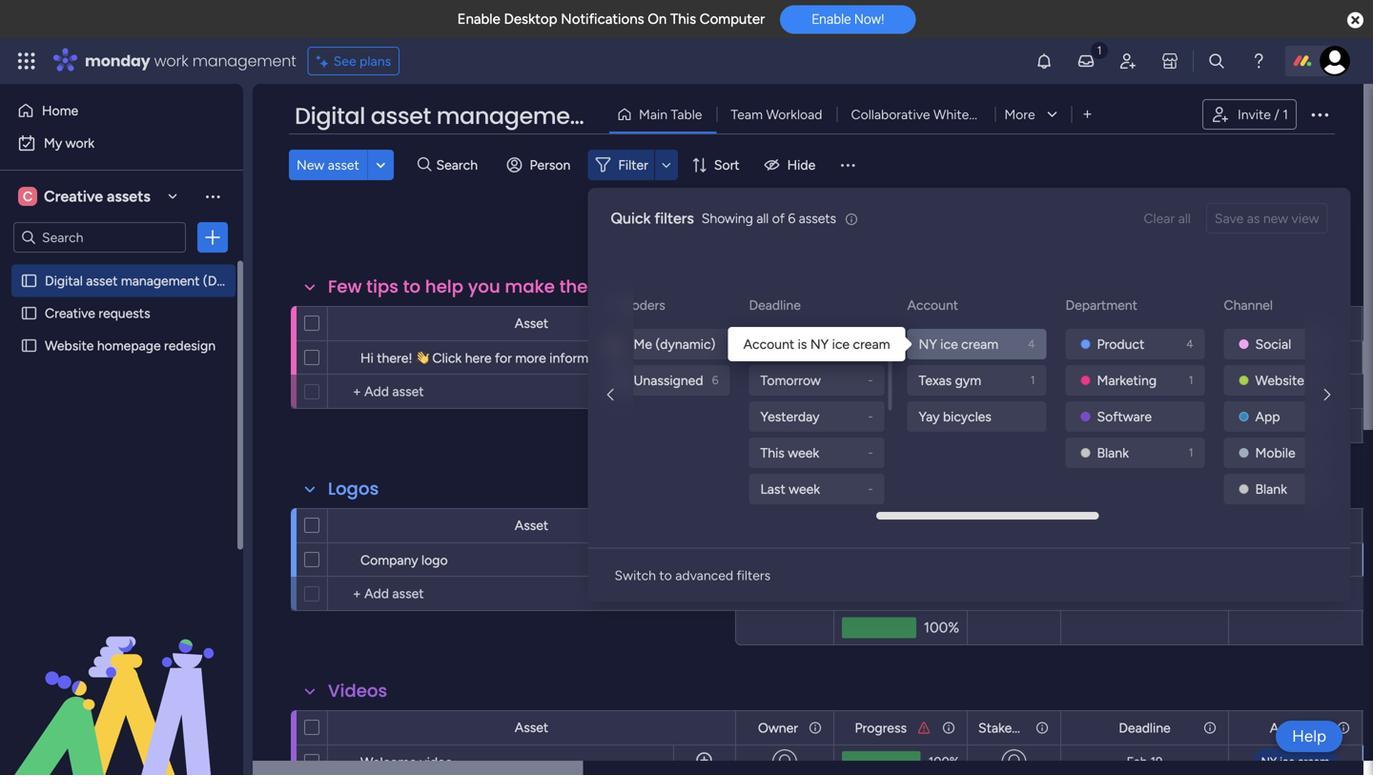 Task type: locate. For each thing, give the bounding box(es) containing it.
work
[[154, 50, 188, 72], [65, 135, 95, 151]]

information
[[550, 350, 619, 366]]

1 public board image from the top
[[20, 272, 38, 290]]

bicycles
[[943, 409, 992, 425]]

(dam) up filter
[[598, 100, 670, 132]]

enable for enable now!
[[812, 11, 851, 27]]

work for monday
[[154, 50, 188, 72]]

0 horizontal spatial work
[[65, 135, 95, 151]]

1 horizontal spatial digital
[[295, 100, 365, 132]]

creative left requests
[[45, 305, 95, 322]]

1 horizontal spatial cream
[[962, 336, 999, 353]]

my
[[44, 135, 62, 151]]

new asset button
[[289, 150, 367, 180]]

0 vertical spatial (dam)
[[598, 100, 670, 132]]

1 vertical spatial blank
[[1256, 481, 1288, 498]]

cream right %
[[962, 336, 999, 353]]

enable
[[458, 10, 501, 28], [812, 11, 851, 27]]

1 vertical spatial progress
[[855, 518, 907, 534]]

1 vertical spatial of
[[642, 275, 659, 299]]

1 vertical spatial work
[[65, 135, 95, 151]]

select product image
[[17, 52, 36, 71]]

2 vertical spatial progress
[[855, 720, 907, 737]]

creative right workspace image
[[44, 187, 103, 206]]

list box containing digital asset management (dam)
[[0, 261, 243, 620]]

assets inside workspace selection element
[[107, 187, 151, 206]]

deadline
[[749, 297, 801, 313], [1119, 316, 1171, 332], [1119, 720, 1171, 737]]

1 horizontal spatial ice
[[941, 336, 959, 353]]

management
[[192, 50, 296, 72], [437, 100, 592, 132], [121, 273, 200, 289]]

this right on
[[671, 10, 697, 28]]

1 vertical spatial there's a configuration issue.
select which status columns will affect the progress calculation image
[[917, 721, 932, 736]]

2 there's a configuration issue.
select which status columns will affect the progress calculation image from the top
[[917, 721, 932, 736]]

2 progress from the top
[[855, 518, 907, 534]]

ny inside account group
[[919, 336, 938, 353]]

notifications
[[561, 10, 644, 28]]

1 vertical spatial stakehoders field
[[974, 516, 1054, 537]]

stakehoders group
[[591, 329, 734, 396]]

hi there!   👋  click here for more information  →
[[361, 350, 636, 366]]

1 progress field from the top
[[850, 313, 912, 334]]

67%
[[933, 417, 960, 434]]

department group
[[1066, 329, 1209, 468]]

week up last week on the right bottom of page
[[788, 445, 820, 461]]

texas
[[919, 373, 952, 389]]

cream
[[853, 336, 891, 353], [962, 336, 999, 353], [1298, 755, 1330, 769]]

6 down (dynamic)
[[712, 373, 719, 387]]

public board image for website homepage redesign
[[20, 337, 38, 355]]

blank
[[1098, 445, 1129, 461], [1256, 481, 1288, 498]]

0 horizontal spatial 4
[[1029, 337, 1036, 351]]

0 horizontal spatial 6
[[712, 373, 719, 387]]

ice right is
[[832, 336, 850, 353]]

asset inside digital asset management (dam) field
[[371, 100, 431, 132]]

0 horizontal spatial to
[[403, 275, 421, 299]]

website down the social
[[1256, 373, 1305, 389]]

5 - from the top
[[869, 482, 873, 496]]

1 horizontal spatial 6
[[788, 210, 796, 227]]

1 horizontal spatial work
[[154, 50, 188, 72]]

0 vertical spatial deadline field
[[1115, 313, 1176, 334]]

1 horizontal spatial website
[[1256, 373, 1305, 389]]

Search field
[[432, 152, 489, 178]]

asset for videos
[[515, 720, 549, 736]]

new
[[297, 157, 325, 173]]

tips
[[367, 275, 399, 299]]

save as new view button
[[1207, 203, 1328, 234]]

0 vertical spatial assets
[[107, 187, 151, 206]]

2 owner field from the top
[[754, 718, 803, 739]]

there's a configuration issue.
select which status columns will affect the progress calculation image
[[917, 316, 932, 332], [917, 721, 932, 736]]

workspace image
[[18, 186, 37, 207]]

asset for few tips to help you make the most of this template :)
[[515, 315, 549, 332]]

list box
[[0, 261, 243, 620]]

deadline up the feb 19
[[1119, 720, 1171, 737]]

filters
[[655, 209, 694, 228], [737, 568, 771, 584]]

there's a configuration issue.
select which status columns will affect the progress calculation image
[[917, 519, 932, 534]]

1 vertical spatial progress field
[[850, 516, 912, 537]]

column information image
[[808, 316, 823, 332], [1035, 316, 1050, 332], [1337, 316, 1352, 332], [942, 721, 957, 736]]

ny ice cream up texas gym
[[919, 336, 999, 353]]

4
[[1029, 337, 1036, 351], [1187, 337, 1194, 351]]

for
[[495, 350, 512, 366]]

1 account field from the top
[[1266, 313, 1326, 334]]

progress field for there's a configuration issue.
select which status columns will affect the progress calculation icon
[[850, 516, 912, 537]]

- right this week
[[869, 446, 873, 460]]

digital
[[295, 100, 365, 132], [45, 273, 83, 289]]

0 vertical spatial deadline
[[749, 297, 801, 313]]

asset
[[371, 100, 431, 132], [328, 157, 360, 173], [86, 273, 118, 289]]

1 image
[[1091, 39, 1109, 61]]

click
[[433, 350, 462, 366]]

c
[[23, 188, 32, 205]]

yesterday
[[761, 409, 820, 425]]

2 enable from the left
[[812, 11, 851, 27]]

asset up angle down icon
[[371, 100, 431, 132]]

john smith image
[[1320, 46, 1351, 76], [602, 332, 626, 356]]

enable inside button
[[812, 11, 851, 27]]

2 vertical spatial account field
[[1266, 718, 1326, 739]]

1 vertical spatial + add asset text field
[[338, 583, 727, 606]]

2 vertical spatial management
[[121, 273, 200, 289]]

0 vertical spatial digital asset management (dam)
[[295, 100, 670, 132]]

0 horizontal spatial all
[[757, 210, 769, 227]]

3 public board image from the top
[[20, 337, 38, 355]]

4 right %
[[1029, 337, 1036, 351]]

this
[[671, 10, 697, 28], [761, 445, 785, 461]]

digital up "creative requests"
[[45, 273, 83, 289]]

1 horizontal spatial all
[[1179, 210, 1191, 227]]

1 horizontal spatial (dam)
[[598, 100, 670, 132]]

- right last week on the right bottom of page
[[869, 482, 873, 496]]

Stakehoders field
[[974, 313, 1054, 334], [974, 516, 1054, 537], [974, 718, 1054, 739]]

update feed image
[[1077, 52, 1096, 71]]

1 horizontal spatial digital asset management (dam)
[[295, 100, 670, 132]]

0 vertical spatial owner
[[758, 316, 799, 332]]

1 horizontal spatial of
[[772, 210, 785, 227]]

2 vertical spatial progress field
[[850, 718, 912, 739]]

on
[[648, 10, 667, 28]]

this up last
[[761, 445, 785, 461]]

3 progress field from the top
[[850, 718, 912, 739]]

1 horizontal spatial 4
[[1187, 337, 1194, 351]]

website inside "channel" group
[[1256, 373, 1305, 389]]

0 vertical spatial work
[[154, 50, 188, 72]]

product
[[1098, 336, 1145, 353]]

digital inside list box
[[45, 273, 83, 289]]

+ Add asset text field
[[338, 381, 727, 404], [338, 583, 727, 606]]

enable left the desktop
[[458, 10, 501, 28]]

enable now!
[[812, 11, 885, 27]]

1 vertical spatial to
[[660, 568, 672, 584]]

blank inside the department group
[[1098, 445, 1129, 461]]

option
[[0, 264, 243, 268]]

1 horizontal spatial filters
[[737, 568, 771, 584]]

filter
[[619, 157, 649, 173]]

view
[[1292, 210, 1320, 227]]

to inside few tips to help you make the most of this template :) "field"
[[403, 275, 421, 299]]

search everything image
[[1208, 52, 1227, 71]]

account
[[908, 297, 959, 313], [1270, 316, 1322, 332], [744, 336, 795, 353], [1270, 518, 1322, 534], [1270, 720, 1322, 737]]

this week
[[761, 445, 820, 461]]

progress for 2nd there's a configuration issue.
select which status columns will affect the progress calculation image from the bottom
[[855, 316, 907, 332]]

1 vertical spatial john smith image
[[602, 332, 626, 356]]

19
[[1151, 755, 1163, 770]]

invite / 1 button
[[1203, 99, 1297, 130]]

ice
[[832, 336, 850, 353], [941, 336, 959, 353], [1280, 755, 1296, 769]]

0 vertical spatial public board image
[[20, 272, 38, 290]]

monday marketplace image
[[1161, 52, 1180, 71]]

blank down the mobile at the bottom of the page
[[1256, 481, 1288, 498]]

100%
[[924, 619, 960, 637]]

(dam) down options icon
[[203, 273, 242, 289]]

ny
[[811, 336, 829, 353], [919, 336, 938, 353], [1262, 755, 1278, 769]]

0 vertical spatial owner field
[[754, 313, 803, 334]]

1 right marketing
[[1189, 373, 1194, 387]]

to right switch
[[660, 568, 672, 584]]

1 - from the top
[[869, 337, 873, 351]]

0 horizontal spatial enable
[[458, 10, 501, 28]]

creative for creative assets
[[44, 187, 103, 206]]

team workload
[[731, 106, 823, 123]]

asset
[[515, 315, 549, 332], [515, 518, 549, 534], [515, 720, 549, 736]]

2 asset from the top
[[515, 518, 549, 534]]

ice down help button
[[1280, 755, 1296, 769]]

0 vertical spatial stakehoders field
[[974, 313, 1054, 334]]

1 all from the left
[[757, 210, 769, 227]]

1 progress from the top
[[855, 316, 907, 332]]

the
[[560, 275, 588, 299]]

enable left now!
[[812, 11, 851, 27]]

arrow down image
[[655, 154, 678, 176]]

filters right quick at the left of page
[[655, 209, 694, 228]]

ny ice cream down help button
[[1262, 755, 1330, 769]]

1 horizontal spatial this
[[761, 445, 785, 461]]

2 vertical spatial stakehoders field
[[974, 718, 1054, 739]]

0 vertical spatial week
[[788, 445, 820, 461]]

1 asset from the top
[[515, 315, 549, 332]]

few tips to help you make the most of this template :)
[[328, 275, 797, 299]]

website down "creative requests"
[[45, 338, 94, 354]]

0 vertical spatial filters
[[655, 209, 694, 228]]

menu image
[[839, 156, 858, 175]]

1 vertical spatial owner
[[758, 720, 799, 737]]

website for website homepage redesign
[[45, 338, 94, 354]]

deadline up "product"
[[1119, 316, 1171, 332]]

(dam) inside field
[[598, 100, 670, 132]]

1
[[1283, 106, 1289, 123], [710, 356, 714, 368], [1031, 373, 1036, 387], [1189, 373, 1194, 387], [1189, 446, 1194, 460]]

progress field for 2nd there's a configuration issue.
select which status columns will affect the progress calculation image from the bottom
[[850, 313, 912, 334]]

1 vertical spatial ny ice cream
[[1262, 755, 1330, 769]]

1 vertical spatial this
[[761, 445, 785, 461]]

assets
[[107, 187, 151, 206], [799, 210, 837, 227]]

work right monday
[[154, 50, 188, 72]]

6 down hide popup button
[[788, 210, 796, 227]]

Digital asset management (DAM) field
[[290, 100, 670, 133]]

ice up texas gym
[[941, 336, 959, 353]]

deadline field up the feb 19
[[1115, 718, 1176, 739]]

0 horizontal spatial john smith image
[[602, 332, 626, 356]]

account inside the quick filters 'dialog'
[[908, 297, 959, 313]]

all right clear
[[1179, 210, 1191, 227]]

0 horizontal spatial asset
[[86, 273, 118, 289]]

john smith image left me at the left of the page
[[602, 332, 626, 356]]

enable desktop notifications on this computer
[[458, 10, 765, 28]]

3 asset from the top
[[515, 720, 549, 736]]

1 horizontal spatial john smith image
[[1320, 46, 1351, 76]]

column information image
[[942, 316, 957, 332], [1203, 316, 1218, 332], [942, 519, 957, 534], [1035, 519, 1050, 534], [1337, 519, 1352, 534], [808, 721, 823, 736], [1035, 721, 1050, 736], [1203, 721, 1218, 736], [1337, 721, 1352, 736]]

john smith image down the dapulse close icon at the right of page
[[1320, 46, 1351, 76]]

- left yay
[[869, 410, 873, 424]]

save as new view
[[1215, 210, 1320, 227]]

1 vertical spatial deadline
[[1119, 316, 1171, 332]]

assets down hide
[[799, 210, 837, 227]]

ny right is
[[811, 336, 829, 353]]

1 vertical spatial owner field
[[754, 718, 803, 739]]

asset inside new asset button
[[328, 157, 360, 173]]

4 inside account group
[[1029, 337, 1036, 351]]

4 right "product"
[[1187, 337, 1194, 351]]

to
[[403, 275, 421, 299], [660, 568, 672, 584]]

👋
[[416, 350, 429, 366]]

0 horizontal spatial assets
[[107, 187, 151, 206]]

3 stakehoders field from the top
[[974, 718, 1054, 739]]

1 vertical spatial week
[[789, 481, 821, 498]]

workload
[[766, 106, 823, 123]]

ny down help button
[[1262, 755, 1278, 769]]

3 - from the top
[[869, 410, 873, 424]]

0 vertical spatial asset
[[371, 100, 431, 132]]

1 vertical spatial asset
[[328, 157, 360, 173]]

collaborative whiteboard
[[851, 106, 1004, 123]]

4 for account
[[1029, 337, 1036, 351]]

Progress field
[[850, 313, 912, 334], [850, 516, 912, 537], [850, 718, 912, 739]]

monday
[[85, 50, 150, 72]]

3 progress from the top
[[855, 720, 907, 737]]

1 vertical spatial asset
[[515, 518, 549, 534]]

1 horizontal spatial ny ice cream
[[1262, 755, 1330, 769]]

lottie animation element
[[0, 583, 243, 776]]

assets inside "quick filters showing all of 6 assets"
[[799, 210, 837, 227]]

main table
[[639, 106, 703, 123]]

0 vertical spatial digital
[[295, 100, 365, 132]]

all right showing
[[757, 210, 769, 227]]

2 progress field from the top
[[850, 516, 912, 537]]

to right tips at top left
[[403, 275, 421, 299]]

account group
[[908, 329, 1051, 432]]

ny ice cream inside account group
[[919, 336, 999, 353]]

cream right is
[[853, 336, 891, 353]]

public board image for creative requests
[[20, 304, 38, 322]]

deadline up today
[[749, 297, 801, 313]]

4 inside the department group
[[1187, 337, 1194, 351]]

1 horizontal spatial enable
[[812, 11, 851, 27]]

2 - from the top
[[869, 373, 873, 387]]

public board image
[[20, 272, 38, 290], [20, 304, 38, 322], [20, 337, 38, 355]]

website for website
[[1256, 373, 1305, 389]]

:)
[[785, 275, 797, 299]]

4 - from the top
[[869, 446, 873, 460]]

of inside "quick filters showing all of 6 assets"
[[772, 210, 785, 227]]

1 horizontal spatial asset
[[328, 157, 360, 173]]

main table button
[[610, 99, 717, 130]]

1 deadline field from the top
[[1115, 313, 1176, 334]]

digital asset management (dam) up search field
[[295, 100, 670, 132]]

1 vertical spatial deadline field
[[1115, 718, 1176, 739]]

see
[[334, 53, 356, 69]]

6
[[788, 210, 796, 227], [712, 373, 719, 387]]

1 owner from the top
[[758, 316, 799, 332]]

0 vertical spatial asset
[[515, 315, 549, 332]]

v2 search image
[[418, 154, 432, 176]]

1 4 from the left
[[1029, 337, 1036, 351]]

Logos field
[[323, 477, 384, 502]]

0 vertical spatial ny ice cream
[[919, 336, 999, 353]]

advanced
[[676, 568, 734, 584]]

0 vertical spatial progress field
[[850, 313, 912, 334]]

3 account field from the top
[[1266, 718, 1326, 739]]

make
[[505, 275, 555, 299]]

2 4 from the left
[[1187, 337, 1194, 351]]

website inside list box
[[45, 338, 94, 354]]

digital asset management (dam) up requests
[[45, 273, 242, 289]]

0 vertical spatial website
[[45, 338, 94, 354]]

cream down help button
[[1298, 755, 1330, 769]]

invite / 1
[[1238, 106, 1289, 123]]

0 horizontal spatial cream
[[853, 336, 891, 353]]

1 horizontal spatial to
[[660, 568, 672, 584]]

0 vertical spatial creative
[[44, 187, 103, 206]]

0 horizontal spatial of
[[642, 275, 659, 299]]

0 vertical spatial 6
[[788, 210, 796, 227]]

deadline group
[[749, 329, 889, 686]]

filters right the advanced
[[737, 568, 771, 584]]

add view image
[[1084, 108, 1092, 121]]

- for yesterday
[[869, 410, 873, 424]]

stakehoders inside the quick filters 'dialog'
[[591, 297, 666, 313]]

ice inside account group
[[941, 336, 959, 353]]

all inside "quick filters showing all of 6 assets"
[[757, 210, 769, 227]]

asset right new
[[328, 157, 360, 173]]

1 right gym
[[1031, 373, 1036, 387]]

enable for enable desktop notifications on this computer
[[458, 10, 501, 28]]

1 vertical spatial digital
[[45, 273, 83, 289]]

0 vertical spatial john smith image
[[1320, 46, 1351, 76]]

of left this
[[642, 275, 659, 299]]

0 vertical spatial this
[[671, 10, 697, 28]]

0 vertical spatial blank
[[1098, 445, 1129, 461]]

main
[[639, 106, 668, 123]]

- for today
[[869, 337, 873, 351]]

1 horizontal spatial ny
[[919, 336, 938, 353]]

0 vertical spatial + add asset text field
[[338, 381, 727, 404]]

digital up new asset button
[[295, 100, 365, 132]]

week
[[788, 445, 820, 461], [789, 481, 821, 498]]

0 vertical spatial progress
[[855, 316, 907, 332]]

1 vertical spatial creative
[[45, 305, 95, 322]]

cream inside account group
[[962, 336, 999, 353]]

0 horizontal spatial website
[[45, 338, 94, 354]]

Deadline field
[[1115, 313, 1176, 334], [1115, 718, 1176, 739]]

0 horizontal spatial filters
[[655, 209, 694, 228]]

1 there's a configuration issue.
select which status columns will affect the progress calculation image from the top
[[917, 316, 932, 332]]

- for this week
[[869, 446, 873, 460]]

1 vertical spatial assets
[[799, 210, 837, 227]]

work inside option
[[65, 135, 95, 151]]

mobile
[[1256, 445, 1296, 461]]

asset up "creative requests"
[[86, 273, 118, 289]]

1 enable from the left
[[458, 10, 501, 28]]

2 horizontal spatial asset
[[371, 100, 431, 132]]

1 vertical spatial website
[[1256, 373, 1305, 389]]

0 vertical spatial account field
[[1266, 313, 1326, 334]]

software
[[1098, 409, 1152, 425]]

Owner field
[[754, 313, 803, 334], [754, 718, 803, 739]]

creative inside workspace selection element
[[44, 187, 103, 206]]

of right showing
[[772, 210, 785, 227]]

options image
[[1309, 103, 1332, 126]]

0 horizontal spatial ny ice cream
[[919, 336, 999, 353]]

last week
[[761, 481, 821, 498]]

2 public board image from the top
[[20, 304, 38, 322]]

2 all from the left
[[1179, 210, 1191, 227]]

1 vertical spatial (dam)
[[203, 273, 242, 289]]

work right my
[[65, 135, 95, 151]]

notifications image
[[1035, 52, 1054, 71]]

this inside deadline group
[[761, 445, 785, 461]]

home link
[[11, 95, 232, 126]]

angle down image
[[376, 158, 386, 172]]

- left texas
[[869, 373, 873, 387]]

sort
[[714, 157, 740, 173]]

week right last
[[789, 481, 821, 498]]

- right is
[[869, 337, 873, 351]]

2 deadline field from the top
[[1115, 718, 1176, 739]]

1 vertical spatial management
[[437, 100, 592, 132]]

blank down software
[[1098, 445, 1129, 461]]

deadline field up "product"
[[1115, 313, 1176, 334]]

1 vertical spatial 6
[[712, 373, 719, 387]]

ny left %
[[919, 336, 938, 353]]

assets up search in workspace field
[[107, 187, 151, 206]]

work for my
[[65, 135, 95, 151]]

2 vertical spatial asset
[[86, 273, 118, 289]]

Account field
[[1266, 313, 1326, 334], [1266, 516, 1326, 537], [1266, 718, 1326, 739]]

0 horizontal spatial this
[[671, 10, 697, 28]]

video
[[420, 755, 453, 771]]

creative inside list box
[[45, 305, 95, 322]]

enable now! button
[[781, 5, 916, 34]]

table
[[671, 106, 703, 123]]

yay bicycles
[[919, 409, 992, 425]]

- for tomorrow
[[869, 373, 873, 387]]

1 vertical spatial account field
[[1266, 516, 1326, 537]]

invite members image
[[1119, 52, 1138, 71]]



Task type: vqa. For each thing, say whether or not it's contained in the screenshot.


Task type: describe. For each thing, give the bounding box(es) containing it.
1 + add asset text field from the top
[[338, 381, 727, 404]]

1 owner field from the top
[[754, 313, 803, 334]]

you
[[468, 275, 501, 299]]

me
[[634, 336, 653, 353]]

management inside field
[[437, 100, 592, 132]]

1 inside account group
[[1031, 373, 1036, 387]]

switch to advanced filters
[[615, 568, 771, 584]]

progress for second there's a configuration issue.
select which status columns will affect the progress calculation image
[[855, 720, 907, 737]]

is
[[798, 336, 807, 353]]

channel group
[[1224, 329, 1364, 505]]

progress for there's a configuration issue.
select which status columns will affect the progress calculation icon
[[855, 518, 907, 534]]

collaborative whiteboard button
[[837, 99, 1004, 130]]

clear all button
[[1137, 203, 1199, 234]]

deadline inside the quick filters 'dialog'
[[749, 297, 801, 313]]

2 owner from the top
[[758, 720, 799, 737]]

save
[[1215, 210, 1244, 227]]

marketing
[[1098, 373, 1157, 389]]

to inside switch to advanced filters button
[[660, 568, 672, 584]]

website homepage redesign
[[45, 338, 216, 354]]

more
[[1005, 106, 1036, 123]]

0 horizontal spatial ny
[[811, 336, 829, 353]]

digital inside field
[[295, 100, 365, 132]]

switch
[[615, 568, 656, 584]]

monday work management
[[85, 50, 296, 72]]

now!
[[855, 11, 885, 27]]

help
[[1293, 727, 1327, 747]]

filter button
[[588, 150, 678, 180]]

channel
[[1224, 297, 1274, 313]]

Search in workspace field
[[40, 227, 159, 249]]

digital asset management (dam) inside field
[[295, 100, 670, 132]]

filters inside button
[[737, 568, 771, 584]]

app
[[1256, 409, 1281, 425]]

help
[[425, 275, 464, 299]]

switch to advanced filters button
[[607, 560, 779, 591]]

Videos field
[[323, 679, 392, 704]]

this
[[663, 275, 695, 299]]

yay
[[919, 409, 940, 425]]

2 horizontal spatial cream
[[1298, 755, 1330, 769]]

creative for creative requests
[[45, 305, 95, 322]]

redesign
[[164, 338, 216, 354]]

social
[[1256, 336, 1292, 353]]

quick filters showing all of 6 assets
[[611, 209, 837, 228]]

sort button
[[684, 150, 751, 180]]

john smith image inside stakehoders group
[[602, 332, 626, 356]]

feb 19
[[1127, 755, 1163, 770]]

whiteboard
[[934, 106, 1004, 123]]

asset for logos
[[515, 518, 549, 534]]

computer
[[700, 10, 765, 28]]

2 stakehoders field from the top
[[974, 516, 1054, 537]]

2 vertical spatial deadline
[[1119, 720, 1171, 737]]

today
[[761, 336, 797, 353]]

67 %
[[936, 350, 960, 365]]

invite
[[1238, 106, 1272, 123]]

of inside "field"
[[642, 275, 659, 299]]

hi
[[361, 350, 374, 366]]

(dynamic)
[[656, 336, 716, 353]]

there!
[[377, 350, 413, 366]]

tomorrow
[[761, 373, 821, 389]]

quick filters dialog
[[588, 188, 1374, 686]]

logos
[[328, 477, 379, 501]]

2 horizontal spatial ice
[[1280, 755, 1296, 769]]

week for this week
[[788, 445, 820, 461]]

options image
[[203, 228, 222, 247]]

dapulse close image
[[1348, 11, 1364, 31]]

1 left the mobile at the bottom of the page
[[1189, 446, 1194, 460]]

home
[[42, 103, 78, 119]]

few
[[328, 275, 362, 299]]

team
[[731, 106, 763, 123]]

/
[[1275, 106, 1280, 123]]

2 + add asset text field from the top
[[338, 583, 727, 606]]

4 for department
[[1187, 337, 1194, 351]]

%
[[950, 350, 960, 365]]

template
[[700, 275, 780, 299]]

0 vertical spatial management
[[192, 50, 296, 72]]

my work option
[[11, 128, 232, 158]]

1 right /
[[1283, 106, 1289, 123]]

6 inside "quick filters showing all of 6 assets"
[[788, 210, 796, 227]]

see plans
[[334, 53, 391, 69]]

week for last week
[[789, 481, 821, 498]]

blank inside "channel" group
[[1256, 481, 1288, 498]]

team workload button
[[717, 99, 837, 130]]

welcome
[[361, 755, 417, 771]]

as
[[1248, 210, 1261, 227]]

see plans button
[[308, 47, 400, 75]]

account is ny ice cream
[[744, 336, 891, 353]]

1 stakehoders field from the top
[[974, 313, 1054, 334]]

most
[[593, 275, 637, 299]]

home option
[[11, 95, 232, 126]]

progress field for second there's a configuration issue.
select which status columns will affect the progress calculation image
[[850, 718, 912, 739]]

1 button
[[674, 341, 736, 375]]

clear all
[[1144, 210, 1191, 227]]

welcome video
[[361, 755, 453, 771]]

feb
[[1127, 755, 1148, 770]]

2 account field from the top
[[1266, 516, 1326, 537]]

person button
[[499, 150, 582, 180]]

help button
[[1277, 721, 1343, 753]]

more
[[515, 350, 546, 366]]

6 inside stakehoders group
[[712, 373, 719, 387]]

0 horizontal spatial ice
[[832, 336, 850, 353]]

videos
[[328, 679, 388, 704]]

0 horizontal spatial digital asset management (dam)
[[45, 273, 242, 289]]

- for last week
[[869, 482, 873, 496]]

new
[[1264, 210, 1289, 227]]

plans
[[360, 53, 391, 69]]

homepage
[[97, 338, 161, 354]]

company logo
[[361, 552, 448, 569]]

more button
[[996, 99, 1072, 130]]

workspace options image
[[203, 187, 222, 206]]

last
[[761, 481, 786, 498]]

unassigned
[[634, 373, 704, 389]]

lottie animation image
[[0, 583, 243, 776]]

Few tips to help you make the most of this template :) field
[[323, 275, 802, 300]]

desktop
[[504, 10, 558, 28]]

public board image for digital asset management (dam)
[[20, 272, 38, 290]]

help image
[[1250, 52, 1269, 71]]

creative requests
[[45, 305, 150, 322]]

all inside button
[[1179, 210, 1191, 227]]

requests
[[99, 305, 150, 322]]

gym
[[956, 373, 982, 389]]

new asset
[[297, 157, 360, 173]]

person
[[530, 157, 571, 173]]

1 down (dynamic)
[[710, 356, 714, 368]]

company
[[361, 552, 418, 569]]

2 horizontal spatial ny
[[1262, 755, 1278, 769]]

workspace selection element
[[18, 185, 153, 208]]



